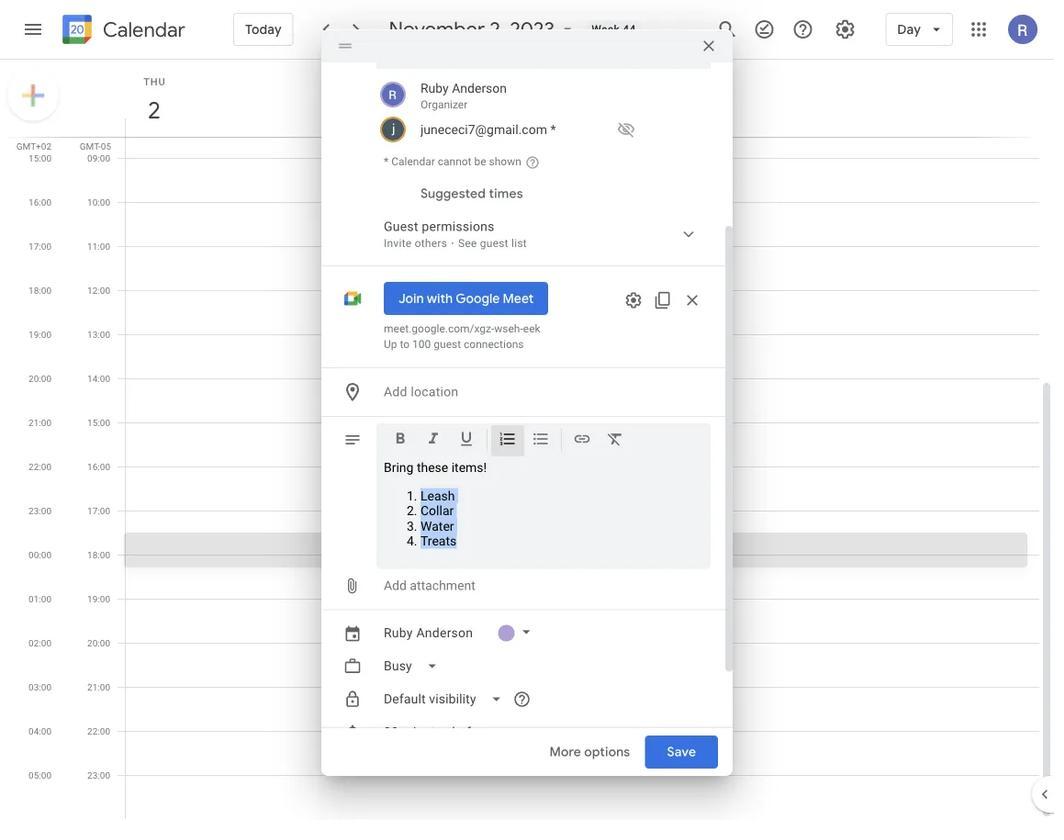 Task type: vqa. For each thing, say whether or not it's contained in the screenshot.
November
yes



Task type: describe. For each thing, give the bounding box(es) containing it.
main drawer image
[[22, 18, 44, 40]]

1 vertical spatial 20:00
[[87, 637, 110, 648]]

insert link image
[[573, 430, 591, 451]]

junececi7@gmail.com
[[421, 122, 547, 137]]

0 horizontal spatial 18:00
[[29, 285, 51, 296]]

12:00
[[87, 285, 110, 296]]

suggested
[[421, 186, 486, 202]]

0 horizontal spatial 21:00
[[29, 417, 51, 428]]

2 column header
[[125, 60, 1040, 137]]

cannot
[[438, 155, 472, 168]]

permissions
[[422, 219, 495, 234]]

times
[[489, 186, 523, 202]]

1 horizontal spatial calendar
[[391, 155, 435, 168]]

calendar heading
[[99, 17, 185, 43]]

05
[[101, 141, 111, 152]]

remove formatting image
[[606, 430, 625, 451]]

meet
[[503, 290, 534, 307]]

2,
[[490, 17, 505, 42]]

treats
[[421, 534, 457, 549]]

0 vertical spatial 22:00
[[29, 461, 51, 472]]

items!
[[452, 460, 487, 475]]

bold image
[[391, 430, 410, 451]]

week 44
[[592, 23, 636, 36]]

gmt-
[[80, 141, 101, 152]]

14:00
[[87, 373, 110, 384]]

ruby anderson organizer
[[421, 80, 507, 111]]

2023
[[510, 17, 555, 42]]

1 horizontal spatial 16:00
[[87, 461, 110, 472]]

add location button
[[377, 376, 711, 409]]

today button
[[233, 7, 294, 51]]

44
[[623, 23, 636, 36]]

location
[[411, 384, 459, 400]]

list
[[512, 237, 527, 250]]

04:00
[[29, 726, 51, 737]]

0 vertical spatial 17:00
[[29, 241, 51, 252]]

03:00
[[29, 681, 51, 692]]

1 horizontal spatial 15:00
[[87, 417, 110, 428]]

0 horizontal spatial calendar
[[103, 17, 185, 43]]

others
[[415, 237, 447, 250]]

november
[[389, 17, 485, 42]]

settings menu image
[[834, 18, 856, 40]]

2
[[147, 95, 160, 125]]

connections
[[464, 338, 524, 351]]

add location
[[384, 384, 459, 400]]

01:00
[[29, 593, 51, 604]]

collar
[[421, 503, 454, 518]]

november 2, 2023
[[389, 17, 555, 42]]

week
[[592, 23, 620, 36]]

add for add location
[[384, 384, 407, 400]]

anderson for ruby anderson organizer
[[452, 80, 507, 96]]

to
[[400, 338, 410, 351]]

with
[[427, 290, 453, 307]]

13:00
[[87, 329, 110, 340]]

up
[[384, 338, 397, 351]]

meet.google.com/xgz-
[[384, 322, 494, 335]]



Task type: locate. For each thing, give the bounding box(es) containing it.
junececi7@gmail.com *
[[421, 122, 556, 137]]

05:00
[[29, 770, 51, 781]]

ruby
[[421, 80, 449, 96], [384, 625, 413, 641]]

leash collar water treats
[[421, 488, 457, 549]]

these
[[417, 460, 448, 475]]

add left attachment
[[384, 578, 407, 593]]

1 vertical spatial 18:00
[[87, 549, 110, 560]]

ruby anderson, organizer tree item
[[377, 76, 711, 115]]

None field
[[377, 650, 453, 683], [377, 683, 517, 716], [377, 650, 453, 683], [377, 683, 517, 716]]

1 horizontal spatial 23:00
[[87, 770, 110, 781]]

1 vertical spatial 19:00
[[87, 593, 110, 604]]

1 vertical spatial *
[[384, 155, 389, 168]]

add attachment button
[[377, 569, 483, 602]]

anderson up organizer
[[452, 80, 507, 96]]

11:00
[[87, 241, 110, 252]]

1 horizontal spatial ruby
[[421, 80, 449, 96]]

bring these items!
[[384, 460, 487, 475]]

formatting options toolbar
[[377, 423, 711, 462]]

add inside dropdown button
[[384, 384, 407, 400]]

1 add from the top
[[384, 384, 407, 400]]

21:00
[[29, 417, 51, 428], [87, 681, 110, 692]]

*
[[550, 122, 556, 137], [384, 155, 389, 168]]

0 horizontal spatial 22:00
[[29, 461, 51, 472]]

anderson down attachment
[[416, 625, 473, 641]]

0 vertical spatial *
[[550, 122, 556, 137]]

suggested times
[[421, 186, 523, 202]]

show schedule of junececi7@gmail.com image
[[612, 115, 641, 144]]

17:00
[[29, 241, 51, 252], [87, 505, 110, 516]]

be
[[474, 155, 486, 168]]

18:00
[[29, 285, 51, 296], [87, 549, 110, 560]]

0 vertical spatial calendar
[[103, 17, 185, 43]]

1 horizontal spatial *
[[550, 122, 556, 137]]

1 vertical spatial anderson
[[416, 625, 473, 641]]

23:00
[[29, 505, 51, 516], [87, 770, 110, 781]]

1 vertical spatial 22:00
[[87, 726, 110, 737]]

10:00
[[87, 197, 110, 208]]

0 horizontal spatial 23:00
[[29, 505, 51, 516]]

guest
[[384, 219, 419, 234]]

calendar up thu
[[103, 17, 185, 43]]

invite
[[384, 237, 412, 250]]

0 vertical spatial 20:00
[[29, 373, 51, 384]]

0 vertical spatial 23:00
[[29, 505, 51, 516]]

ruby for ruby anderson organizer
[[421, 80, 449, 96]]

19:00 left '13:00'
[[29, 329, 51, 340]]

0 horizontal spatial 19:00
[[29, 329, 51, 340]]

gmt-05
[[80, 141, 111, 152]]

0 horizontal spatial guest
[[434, 338, 461, 351]]

calendar left cannot
[[391, 155, 435, 168]]

15:00 down 14:00
[[87, 417, 110, 428]]

0 horizontal spatial 15:00
[[29, 152, 51, 163]]

0 horizontal spatial 17:00
[[29, 241, 51, 252]]

google
[[456, 290, 500, 307]]

add left location
[[384, 384, 407, 400]]

anderson
[[452, 80, 507, 96], [416, 625, 473, 641]]

1 vertical spatial ruby
[[384, 625, 413, 641]]

1 vertical spatial 16:00
[[87, 461, 110, 472]]

guest inside meet.google.com/xgz-wseh-eek up to 100 guest connections
[[434, 338, 461, 351]]

0 vertical spatial 16:00
[[29, 197, 51, 208]]

0 horizontal spatial 16:00
[[29, 197, 51, 208]]

ruby anderson
[[384, 625, 473, 641]]

guest left list
[[480, 237, 509, 250]]

* down ruby anderson, organizer tree item
[[550, 122, 556, 137]]

join
[[399, 290, 424, 307]]

bulleted list image
[[532, 430, 550, 451]]

2 grid
[[0, 60, 1054, 820]]

1 vertical spatial 15:00
[[87, 417, 110, 428]]

23:00 right 05:00
[[87, 770, 110, 781]]

18:00 right 00:00
[[87, 549, 110, 560]]

anderson for ruby anderson
[[416, 625, 473, 641]]

1 vertical spatial calendar
[[391, 155, 435, 168]]

19:00
[[29, 329, 51, 340], [87, 593, 110, 604]]

organizer
[[421, 98, 468, 111]]

16:00 down 14:00
[[87, 461, 110, 472]]

water
[[421, 518, 454, 534]]

1 vertical spatial add
[[384, 578, 407, 593]]

day button
[[886, 7, 953, 51]]

see
[[458, 237, 477, 250]]

calendar
[[103, 17, 185, 43], [391, 155, 435, 168]]

0 vertical spatial 19:00
[[29, 329, 51, 340]]

gmt+02
[[16, 141, 51, 152]]

add inside button
[[384, 578, 407, 593]]

16:00 down gmt+02
[[29, 197, 51, 208]]

today
[[245, 21, 282, 38]]

00:00
[[29, 549, 51, 560]]

add for add attachment
[[384, 578, 407, 593]]

20:00 left 14:00
[[29, 373, 51, 384]]

09:00
[[87, 152, 110, 163]]

1 horizontal spatial 21:00
[[87, 681, 110, 692]]

guests invited to this event. tree
[[377, 76, 711, 144]]

suggested times button
[[413, 177, 531, 210]]

* up guest on the left top
[[384, 155, 389, 168]]

0 horizontal spatial ruby
[[384, 625, 413, 641]]

0 vertical spatial 21:00
[[29, 417, 51, 428]]

calendar element
[[59, 11, 185, 51]]

1 vertical spatial 23:00
[[87, 770, 110, 781]]

leash
[[421, 488, 455, 503]]

02:00
[[29, 637, 51, 648]]

* calendar cannot be shown
[[384, 155, 522, 168]]

22:00
[[29, 461, 51, 472], [87, 726, 110, 737]]

thursday, november 2 element
[[133, 89, 175, 131]]

15:00
[[29, 152, 51, 163], [87, 417, 110, 428]]

1 vertical spatial 17:00
[[87, 505, 110, 516]]

2 add from the top
[[384, 578, 407, 593]]

thu 2
[[144, 76, 166, 125]]

italic image
[[424, 430, 443, 451]]

ruby for ruby anderson
[[384, 625, 413, 641]]

invite others
[[384, 237, 447, 250]]

1 horizontal spatial 18:00
[[87, 549, 110, 560]]

1 horizontal spatial 20:00
[[87, 637, 110, 648]]

0 vertical spatial add
[[384, 384, 407, 400]]

guest
[[480, 237, 509, 250], [434, 338, 461, 351]]

23:00 up 00:00
[[29, 505, 51, 516]]

ruby inside ruby anderson organizer
[[421, 80, 449, 96]]

0 vertical spatial 18:00
[[29, 285, 51, 296]]

attachment
[[410, 578, 476, 593]]

guest permissions
[[384, 219, 495, 234]]

20:00 right '02:00'
[[87, 637, 110, 648]]

1 vertical spatial 21:00
[[87, 681, 110, 692]]

Description text field
[[384, 460, 704, 549]]

1 horizontal spatial 22:00
[[87, 726, 110, 737]]

ruby down 'add attachment' button
[[384, 625, 413, 641]]

see guest list
[[458, 237, 527, 250]]

numbered list image
[[499, 430, 517, 451]]

join with google meet link
[[384, 282, 549, 315]]

0 vertical spatial anderson
[[452, 80, 507, 96]]

join with google meet
[[399, 290, 534, 307]]

eek
[[523, 322, 541, 335]]

1 horizontal spatial 19:00
[[87, 593, 110, 604]]

0 vertical spatial ruby
[[421, 80, 449, 96]]

underline image
[[457, 430, 476, 451]]

0 vertical spatial 15:00
[[29, 152, 51, 163]]

add
[[384, 384, 407, 400], [384, 578, 407, 593]]

anderson inside ruby anderson organizer
[[452, 80, 507, 96]]

ruby up organizer
[[421, 80, 449, 96]]

1 vertical spatial guest
[[434, 338, 461, 351]]

day
[[898, 21, 921, 38]]

add attachment
[[384, 578, 476, 593]]

0 horizontal spatial 20:00
[[29, 373, 51, 384]]

22:00 up 00:00
[[29, 461, 51, 472]]

19:00 right the 01:00
[[87, 593, 110, 604]]

100
[[412, 338, 431, 351]]

november 2, 2023 button
[[382, 17, 584, 42]]

* inside "junececi7@gmail.com" tree item
[[550, 122, 556, 137]]

shown
[[489, 155, 522, 168]]

1 horizontal spatial guest
[[480, 237, 509, 250]]

wseh-
[[494, 322, 523, 335]]

junececi7@gmail.com tree item
[[377, 115, 711, 144]]

0 vertical spatial guest
[[480, 237, 509, 250]]

0 horizontal spatial *
[[384, 155, 389, 168]]

bring
[[384, 460, 414, 475]]

18:00 left 12:00
[[29, 285, 51, 296]]

15:00 down gmt+02
[[29, 152, 51, 163]]

22:00 right the 04:00
[[87, 726, 110, 737]]

thu
[[144, 76, 166, 87]]

16:00
[[29, 197, 51, 208], [87, 461, 110, 472]]

guest down meet.google.com/xgz-
[[434, 338, 461, 351]]

20:00
[[29, 373, 51, 384], [87, 637, 110, 648]]

meet.google.com/xgz-wseh-eek up to 100 guest connections
[[384, 322, 541, 351]]

1 horizontal spatial 17:00
[[87, 505, 110, 516]]



